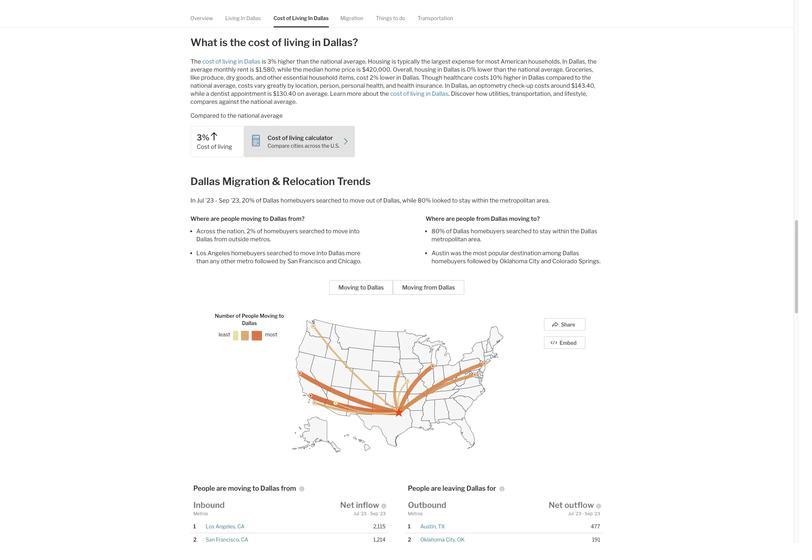 Task type: describe. For each thing, give the bounding box(es) containing it.
cost right the
[[202, 58, 214, 65]]

higher inside housing is typically the largest expense for most american households. in dallas, the average monthly rent is $1,580, while the median home price is  $420,000. overall, housing in dallas is 0% lower than the national average. groceries, like produce, dry goods, and other essential household items, cost 2% lower in dallas.  though healthcare costs 10% higher in dallas compared to the national average, costs vary greatly by location, person, personal health, and  health insurance. in dallas, an optometry check-up costs around $143.40, while a dentist appointment is $130.40 on average.
[[504, 74, 521, 81]]

'23 up 2,115 on the left bottom of page
[[379, 511, 386, 517]]

0 horizontal spatial costs
[[238, 82, 253, 89]]

than inside housing is typically the largest expense for most american households. in dallas, the average monthly rent is $1,580, while the median home price is  $420,000. overall, housing in dallas is 0% lower than the national average. groceries, like produce, dry goods, and other essential household items, cost 2% lower in dallas.  though healthcare costs 10% higher in dallas compared to the national average, costs vary greatly by location, person, personal health, and  health insurance. in dallas, an optometry check-up costs around $143.40, while a dentist appointment is $130.40 on average.
[[494, 66, 506, 73]]

2 inside 'across the nation, 2 % of homebuyers searched to move into dallas from outside metros.'
[[247, 228, 250, 235]]

0 horizontal spatial migration
[[222, 175, 270, 188]]

compared
[[546, 74, 574, 81]]

vary
[[254, 82, 266, 89]]

than inside more than any other metro followed by
[[196, 258, 209, 265]]

the down the living in dallas link
[[230, 36, 246, 49]]

to inside 'number of people moving to dallas'
[[279, 313, 284, 319]]

goods,
[[236, 74, 255, 81]]

dallas inside 'number of people moving to dallas'
[[242, 320, 257, 326]]

from inside 'across the nation, 2 % of homebuyers searched to move into dallas from outside metros.'
[[214, 236, 227, 243]]

0 horizontal spatial sep
[[219, 197, 229, 204]]

dallas.
[[403, 74, 420, 81]]

'23 down 'outflow'
[[575, 511, 581, 517]]

san francisco and chicago .
[[287, 258, 361, 265]]

$1,580,
[[256, 66, 276, 73]]

0 vertical spatial while
[[277, 66, 292, 73]]

3%
[[197, 133, 210, 142]]

around
[[551, 82, 570, 89]]

more inside more than any other metro followed by
[[346, 250, 361, 257]]

0 vertical spatial migration
[[340, 15, 363, 21]]

move inside 'across the nation, 2 % of homebuyers searched to move into dallas from outside metros.'
[[333, 228, 348, 235]]

living down health
[[410, 90, 425, 97]]

and inside discover how utilities, transportation, and lifestyle, compares against the national average.
[[553, 90, 564, 97]]

cost down health
[[390, 90, 402, 97]]

housing
[[368, 58, 391, 65]]

cost for cost of living in dallas
[[274, 15, 285, 21]]

is right what
[[220, 36, 228, 49]]

an
[[470, 82, 477, 89]]

average inside housing is typically the largest expense for most american households. in dallas, the average monthly rent is $1,580, while the median home price is  $420,000. overall, housing in dallas is 0% lower than the national average. groceries, like produce, dry goods, and other essential household items, cost 2% lower in dallas.  though healthcare costs 10% higher in dallas compared to the national average, costs vary greatly by location, person, personal health, and  health insurance. in dallas, an optometry check-up costs around $143.40, while a dentist appointment is $130.40 on average.
[[191, 66, 212, 73]]

home
[[325, 66, 340, 73]]

produce,
[[201, 74, 225, 81]]

1 for inbound
[[193, 524, 196, 530]]

compare
[[268, 143, 290, 149]]

leaving
[[443, 485, 465, 493]]

austin
[[432, 250, 449, 257]]

of inside 80 % of dallas homebuyers searched to stay within the dallas metropolitan area.
[[446, 228, 452, 235]]

dallas inside 'across the nation, 2 % of homebuyers searched to move into dallas from outside metros.'
[[196, 236, 213, 243]]

discover how utilities, transportation, and lifestyle, compares against the national average.
[[191, 90, 587, 105]]

. inside "austin was the most popular destination among dallas homebuyers followed by oklahoma city and colorado springs ."
[[600, 258, 601, 265]]

essential
[[283, 74, 308, 81]]

% up where are people moving to dallas from?
[[249, 197, 255, 204]]

area. inside 80 % of dallas homebuyers searched to stay within the dallas metropolitan area.
[[468, 236, 481, 243]]

1 horizontal spatial lower
[[478, 66, 493, 73]]

expense
[[452, 58, 475, 65]]

san for san francisco and chicago .
[[287, 258, 298, 265]]

up
[[527, 82, 534, 89]]

embed button
[[544, 337, 586, 349]]

compared
[[191, 112, 219, 119]]

in up rent
[[238, 58, 243, 65]]

nation,
[[227, 228, 246, 235]]

homebuyers inside 80 % of dallas homebuyers searched to stay within the dallas metropolitan area.
[[471, 228, 505, 235]]

the inside discover how utilities, transportation, and lifestyle, compares against the national average.
[[240, 98, 249, 105]]

0 vertical spatial dallas,
[[569, 58, 587, 65]]

households.
[[528, 58, 561, 65]]

0%
[[467, 66, 476, 73]]

into inside 'across the nation, 2 % of homebuyers searched to move into dallas from outside metros.'
[[349, 228, 360, 235]]

living in dallas
[[225, 15, 261, 21]]

people are leaving dallas for
[[408, 485, 496, 493]]

the
[[191, 58, 201, 65]]

2 vertical spatial most
[[265, 332, 277, 338]]

living down the compared to the national average
[[218, 144, 232, 151]]

average. up price at the left top of the page
[[344, 58, 367, 65]]

0 vertical spatial metropolitan
[[500, 197, 535, 204]]

typically
[[398, 58, 420, 65]]

where for 80
[[426, 216, 445, 223]]

to?
[[531, 216, 540, 223]]

migration link
[[340, 9, 363, 28]]

1 vertical spatial average
[[261, 112, 283, 119]]

the down against
[[227, 112, 237, 119]]

trends
[[337, 175, 371, 188]]

2 vertical spatial move
[[300, 250, 315, 257]]

0 horizontal spatial jul
[[197, 197, 204, 204]]

austin, tx link
[[421, 524, 445, 530]]

people for inbound
[[193, 485, 215, 493]]

francisco,
[[216, 537, 240, 543]]

calculator
[[305, 135, 333, 141]]

the up groceries,
[[588, 58, 597, 65]]

0 horizontal spatial -
[[215, 197, 218, 204]]

the inside "cost of living calculator compare cities across the u.s."
[[322, 143, 330, 149]]

to inside 80 % of dallas homebuyers searched to stay within the dallas metropolitan area.
[[533, 228, 539, 235]]

is left 3
[[262, 58, 266, 65]]

optometry
[[478, 82, 507, 89]]

cost of living in dallas link
[[274, 9, 329, 28]]

dentist
[[211, 90, 230, 97]]

in up up
[[522, 74, 527, 81]]

are for where are people moving to dallas from?
[[211, 216, 220, 223]]

'23 left '20'
[[231, 197, 239, 204]]

and left chicago
[[327, 258, 337, 265]]

metropolitan inside 80 % of dallas homebuyers searched to stay within the dallas metropolitan area.
[[432, 236, 467, 243]]

living inside "cost of living calculator compare cities across the u.s."
[[289, 135, 304, 141]]

cost of living in dallas
[[274, 15, 329, 21]]

2%
[[370, 74, 379, 81]]

sep for inbound
[[370, 511, 378, 517]]

items,
[[339, 74, 355, 81]]

national inside discover how utilities, transportation, and lifestyle, compares against the national average.
[[251, 98, 272, 105]]

of inside cost of living in dallas link
[[286, 15, 291, 21]]

0 vertical spatial area.
[[537, 197, 550, 204]]

to inside housing is typically the largest expense for most american households. in dallas, the average monthly rent is $1,580, while the median home price is  $420,000. overall, housing in dallas is 0% lower than the national average. groceries, like produce, dry goods, and other essential household items, cost 2% lower in dallas.  though healthcare costs 10% higher in dallas compared to the national average, costs vary greatly by location, person, personal health, and  health insurance. in dallas, an optometry check-up costs around $143.40, while a dentist appointment is $130.40 on average.
[[575, 74, 581, 81]]

and up vary
[[256, 74, 266, 81]]

477
[[591, 524, 600, 530]]

1 horizontal spatial .
[[449, 90, 450, 97]]

0 horizontal spatial stay
[[459, 197, 471, 204]]

1,214
[[373, 537, 386, 543]]

metros.
[[250, 236, 271, 243]]

1 , from the left
[[239, 197, 241, 204]]

?
[[353, 36, 358, 49]]

of inside "cost of living calculator compare cities across the u.s."
[[282, 135, 288, 141]]

0 vertical spatial within
[[472, 197, 489, 204]]

like
[[191, 74, 200, 81]]

austin,
[[421, 524, 437, 530]]

austin was the most popular destination among dallas homebuyers followed by oklahoma city and colorado springs .
[[432, 250, 601, 265]]

$420,000.
[[362, 66, 392, 73]]

relocation
[[283, 175, 335, 188]]

health,
[[366, 82, 385, 89]]

greatly
[[267, 82, 286, 89]]

oklahoma inside "austin was the most popular destination among dallas homebuyers followed by oklahoma city and colorado springs ."
[[500, 258, 528, 265]]

average. inside discover how utilities, transportation, and lifestyle, compares against the national average.
[[274, 98, 297, 105]]

cities
[[291, 143, 304, 149]]

cost of living
[[197, 144, 232, 151]]

living up monthly
[[222, 58, 237, 65]]

1 horizontal spatial for
[[487, 485, 496, 493]]

city,
[[446, 537, 456, 543]]

from?
[[288, 216, 305, 223]]

cost for cost of living calculator compare cities across the u.s.
[[268, 135, 281, 141]]

2,115
[[373, 524, 386, 530]]

0 horizontal spatial into
[[317, 250, 327, 257]]

outside
[[229, 236, 249, 243]]

location,
[[295, 82, 319, 89]]

the up where are people from dallas moving to?
[[490, 197, 499, 204]]

1 horizontal spatial than
[[297, 58, 309, 65]]

average. up compared
[[541, 66, 564, 73]]

people for moving
[[221, 216, 240, 223]]

healthcare
[[444, 74, 473, 81]]

by inside "austin was the most popular destination among dallas homebuyers followed by oklahoma city and colorado springs ."
[[492, 258, 499, 265]]

20
[[242, 197, 249, 204]]

u.s.
[[331, 143, 340, 149]]

by inside more than any other metro followed by
[[280, 258, 286, 265]]

where for across the nation,
[[191, 216, 209, 223]]

the up median
[[310, 58, 319, 65]]

the cost of living in dallas is 3 % higher than the national average.
[[191, 58, 368, 65]]

0 horizontal spatial higher
[[278, 58, 295, 65]]

net for net inflow
[[340, 501, 354, 510]]

los angeles homebuyers searched to move into dallas
[[196, 250, 345, 257]]

people inside 'number of people moving to dallas'
[[242, 313, 259, 319]]

is right price at the left top of the page
[[357, 66, 361, 73]]

searched inside 'across the nation, 2 % of homebuyers searched to move into dallas from outside metros.'
[[299, 228, 325, 235]]

net for net outflow
[[549, 501, 563, 510]]

people for outbound
[[408, 485, 430, 493]]

destination
[[510, 250, 541, 257]]

in down insurance.
[[426, 90, 431, 97]]

2 for inbound
[[193, 537, 197, 543]]

the down american
[[508, 66, 517, 73]]

1 for outbound
[[408, 524, 411, 530]]

'23 up across
[[205, 197, 214, 204]]

followed inside "austin was the most popular destination among dallas homebuyers followed by oklahoma city and colorado springs ."
[[467, 258, 491, 265]]

where are people moving to dallas from?
[[191, 216, 305, 223]]

% left looked
[[426, 197, 431, 204]]

1 vertical spatial dallas,
[[451, 82, 469, 89]]

of down compared
[[211, 144, 217, 151]]

what is the cost of living in dallas ?
[[191, 36, 358, 49]]

2 , from the left
[[400, 197, 401, 204]]

the inside "austin was the most popular destination among dallas homebuyers followed by oklahoma city and colorado springs ."
[[463, 250, 472, 257]]

moving from dallas
[[402, 284, 455, 291]]

is down greatly
[[267, 90, 272, 97]]

of down health
[[404, 90, 409, 97]]

homebuyers up metro
[[231, 250, 266, 257]]

most inside "austin was the most popular destination among dallas homebuyers followed by oklahoma city and colorado springs ."
[[473, 250, 487, 257]]

compares
[[191, 98, 218, 105]]

the inside 80 % of dallas homebuyers searched to stay within the dallas metropolitan area.
[[571, 228, 580, 235]]

jul '23 - sep '23 for outflow
[[569, 511, 600, 517]]

of inside 'across the nation, 2 % of homebuyers searched to move into dallas from outside metros.'
[[257, 228, 263, 235]]

learn
[[330, 90, 346, 97]]

2 for outbound
[[408, 537, 411, 543]]

health
[[397, 82, 414, 89]]

outflow
[[565, 501, 594, 510]]

'23 up the 477
[[594, 511, 600, 517]]

$130.40
[[273, 90, 296, 97]]

'23 down net inflow
[[360, 511, 367, 517]]

0 vertical spatial 80
[[418, 197, 426, 204]]

average. down location,
[[306, 90, 329, 97]]

springs
[[579, 258, 600, 265]]

living inside cost of living in dallas link
[[292, 15, 307, 21]]

of up the cost of living in dallas is 3 % higher than the national average.
[[272, 36, 282, 49]]

about
[[363, 90, 379, 97]]

cost of living calculator compare cities across the u.s.
[[268, 135, 340, 149]]

inflow
[[356, 501, 380, 510]]

0 horizontal spatial .
[[360, 258, 361, 265]]

stay inside 80 % of dallas homebuyers searched to stay within the dallas metropolitan area.
[[540, 228, 551, 235]]

show
[[191, 10, 206, 16]]



Task type: vqa. For each thing, say whether or not it's contained in the screenshot.
Oklahoma to the bottom
yes



Task type: locate. For each thing, give the bounding box(es) containing it.
80 % of dallas homebuyers searched to stay within the dallas metropolitan area.
[[432, 228, 597, 243]]

people
[[242, 313, 259, 319], [193, 485, 215, 493], [408, 485, 430, 493]]

0 horizontal spatial for
[[476, 58, 484, 65]]

2 vertical spatial cost
[[197, 144, 210, 151]]

1 vertical spatial cost
[[268, 135, 281, 141]]

ca for san francisco, ca
[[241, 537, 248, 543]]

is up overall,
[[392, 58, 396, 65]]

los angeles, ca link
[[206, 524, 245, 530]]

lifestyle,
[[565, 90, 587, 97]]

0 horizontal spatial 1
[[193, 524, 196, 530]]

1 horizontal spatial followed
[[467, 258, 491, 265]]

0 horizontal spatial other
[[221, 258, 236, 265]]

living inside the living in dallas link
[[225, 15, 240, 21]]

0 horizontal spatial metros
[[193, 511, 208, 517]]

2 net from the left
[[549, 501, 563, 510]]

moving for moving to
[[339, 284, 359, 291]]

2 horizontal spatial move
[[350, 197, 365, 204]]

2 living from the left
[[292, 15, 307, 21]]

people are moving to dallas from
[[193, 485, 296, 493]]

where
[[191, 216, 209, 223], [426, 216, 445, 223]]

net left "inflow"
[[340, 501, 354, 510]]

more down personal
[[347, 90, 362, 97]]

1 vertical spatial los
[[206, 524, 215, 530]]

san francisco, ca
[[206, 537, 248, 543]]

- for inbound
[[368, 511, 369, 517]]

0 vertical spatial cost
[[274, 15, 285, 21]]

1 vertical spatial other
[[221, 258, 236, 265]]

people
[[221, 216, 240, 223], [456, 216, 475, 223]]

of inside 'number of people moving to dallas'
[[236, 313, 241, 319]]

against
[[219, 98, 239, 105]]

and inside "austin was the most popular destination among dallas homebuyers followed by oklahoma city and colorado springs ."
[[541, 258, 551, 265]]

to inside 'link'
[[393, 15, 398, 21]]

2 jul '23 - sep '23 from the left
[[569, 511, 600, 517]]

tx
[[438, 524, 445, 530]]

of
[[286, 15, 291, 21], [272, 36, 282, 49], [216, 58, 221, 65], [404, 90, 409, 97], [282, 135, 288, 141], [211, 144, 217, 151], [256, 197, 262, 204], [376, 197, 382, 204], [257, 228, 263, 235], [446, 228, 452, 235], [236, 313, 241, 319]]

0 horizontal spatial than
[[196, 258, 209, 265]]

how
[[476, 90, 488, 97]]

san for san francisco, ca
[[206, 537, 215, 543]]

$143.40,
[[571, 82, 596, 89]]

1 vertical spatial lower
[[380, 74, 395, 81]]

number of people moving to dallas
[[215, 313, 284, 326]]

0 horizontal spatial area.
[[468, 236, 481, 243]]

los for los angeles homebuyers searched to move into dallas
[[196, 250, 206, 257]]

ore
[[212, 10, 221, 16]]

and
[[256, 74, 266, 81], [386, 82, 396, 89], [553, 90, 564, 97], [327, 258, 337, 265], [541, 258, 551, 265]]

- down "inflow"
[[368, 511, 369, 517]]

housing is typically the largest expense for most american households. in dallas, the average monthly rent is $1,580, while the median home price is  $420,000. overall, housing in dallas is 0% lower than the national average. groceries, like produce, dry goods, and other essential household items, cost 2% lower in dallas.  though healthcare costs 10% higher in dallas compared to the national average, costs vary greatly by location, person, personal health, and  health insurance. in dallas, an optometry check-up costs around $143.40, while a dentist appointment is $130.40 on average.
[[191, 58, 597, 97]]

share button
[[544, 319, 586, 331]]

1 left austin,
[[408, 524, 411, 530]]

jul for outbound
[[569, 511, 574, 517]]

los angeles, ca
[[206, 524, 245, 530]]

the down appointment
[[240, 98, 249, 105]]

migration up ?
[[340, 15, 363, 21]]

- for outbound
[[582, 511, 584, 517]]

1
[[193, 524, 196, 530], [408, 524, 411, 530]]

the inside 'across the nation, 2 % of homebuyers searched to move into dallas from outside metros.'
[[217, 228, 226, 235]]

1 horizontal spatial sep
[[370, 511, 378, 517]]

moving for moving from
[[402, 284, 423, 291]]

cost down "3%"
[[197, 144, 210, 151]]

cost inside "cost of living calculator compare cities across the u.s."
[[268, 135, 281, 141]]

move
[[350, 197, 365, 204], [333, 228, 348, 235], [300, 250, 315, 257]]

followed
[[255, 258, 278, 265], [467, 258, 491, 265]]

0 vertical spatial lower
[[478, 66, 493, 73]]

1 horizontal spatial metros
[[408, 511, 423, 517]]

sep down "inflow"
[[370, 511, 378, 517]]

homebuyers inside "austin was the most popular destination among dallas homebuyers followed by oklahoma city and colorado springs ."
[[432, 258, 466, 265]]

1 horizontal spatial migration
[[340, 15, 363, 21]]

learn more about the cost of living in dallas .
[[330, 90, 451, 97]]

1 jul '23 - sep '23 from the left
[[354, 511, 386, 517]]

the up the colorado
[[571, 228, 580, 235]]

. up moving to dallas
[[360, 258, 361, 265]]

largest
[[432, 58, 451, 65]]

cost up compare
[[268, 135, 281, 141]]

groceries,
[[566, 66, 593, 73]]

check-
[[508, 82, 527, 89]]

oklahoma city, ok
[[421, 537, 465, 543]]

jul for inbound
[[354, 511, 359, 517]]

angeles,
[[216, 524, 236, 530]]

0 horizontal spatial where
[[191, 216, 209, 223]]

cost inside housing is typically the largest expense for most american households. in dallas, the average monthly rent is $1,580, while the median home price is  $420,000. overall, housing in dallas is 0% lower than the national average. groceries, like produce, dry goods, and other essential household items, cost 2% lower in dallas.  though healthcare costs 10% higher in dallas compared to the national average, costs vary greatly by location, person, personal health, and  health insurance. in dallas, an optometry check-up costs around $143.40, while a dentist appointment is $130.40 on average.
[[357, 74, 369, 81]]

higher
[[278, 58, 295, 65], [504, 74, 521, 81]]

1 horizontal spatial move
[[333, 228, 348, 235]]

where up across
[[191, 216, 209, 223]]

1 horizontal spatial people
[[456, 216, 475, 223]]

are for where are people from dallas moving to?
[[446, 216, 455, 223]]

other inside housing is typically the largest expense for most american households. in dallas, the average monthly rent is $1,580, while the median home price is  $420,000. overall, housing in dallas is 0% lower than the national average. groceries, like produce, dry goods, and other essential household items, cost 2% lower in dallas.  though healthcare costs 10% higher in dallas compared to the national average, costs vary greatly by location, person, personal health, and  health insurance. in dallas, an optometry check-up costs around $143.40, while a dentist appointment is $130.40 on average.
[[267, 74, 282, 81]]

moving inside 'number of people moving to dallas'
[[260, 313, 278, 319]]

% up '$1,580,'
[[271, 58, 277, 65]]

0 horizontal spatial net
[[340, 501, 354, 510]]

a
[[206, 90, 209, 97]]

average down the
[[191, 66, 212, 73]]

1 horizontal spatial moving
[[339, 284, 359, 291]]

1 where from the left
[[191, 216, 209, 223]]

1 vertical spatial metropolitan
[[432, 236, 467, 243]]

within inside 80 % of dallas homebuyers searched to stay within the dallas metropolitan area.
[[553, 228, 569, 235]]

searched inside 80 % of dallas homebuyers searched to stay within the dallas metropolitan area.
[[506, 228, 532, 235]]

in
[[241, 15, 245, 21], [308, 15, 313, 21], [563, 58, 568, 65], [445, 82, 450, 89], [191, 197, 196, 204]]

1 net from the left
[[340, 501, 354, 510]]

average
[[191, 66, 212, 73], [261, 112, 283, 119]]

into
[[349, 228, 360, 235], [317, 250, 327, 257]]

1 living from the left
[[225, 15, 240, 21]]

things
[[376, 15, 392, 21]]

among
[[543, 250, 562, 257]]

compared to the national average
[[191, 112, 283, 119]]

1 horizontal spatial jul
[[354, 511, 359, 517]]

1 horizontal spatial metropolitan
[[500, 197, 535, 204]]

costs down goods,
[[238, 82, 253, 89]]

80 left looked
[[418, 197, 426, 204]]

are for people are moving to dallas from
[[216, 485, 227, 493]]

average. down $130.40
[[274, 98, 297, 105]]

0 vertical spatial higher
[[278, 58, 295, 65]]

0 horizontal spatial people
[[193, 485, 215, 493]]

1 horizontal spatial net
[[549, 501, 563, 510]]

1 horizontal spatial 2
[[247, 228, 250, 235]]

1 horizontal spatial 80
[[432, 228, 440, 235]]

cost up 3
[[248, 36, 270, 49]]

of up was
[[446, 228, 452, 235]]

1 vertical spatial 80
[[432, 228, 440, 235]]

and down around
[[553, 90, 564, 97]]

is right rent
[[250, 66, 254, 73]]

into up san francisco and chicago . on the top left of page
[[317, 250, 327, 257]]

0 vertical spatial move
[[350, 197, 365, 204]]

in down largest
[[438, 66, 442, 73]]

any
[[210, 258, 220, 265]]

1 vertical spatial more
[[346, 250, 361, 257]]

least
[[219, 332, 230, 338]]

most up 10%
[[485, 58, 500, 65]]

living up cities at the top left
[[289, 135, 304, 141]]

1 horizontal spatial san
[[287, 258, 298, 265]]

move left out
[[350, 197, 365, 204]]

utilities,
[[489, 90, 510, 97]]

0 horizontal spatial lower
[[380, 74, 395, 81]]

1 horizontal spatial -
[[368, 511, 369, 517]]

metros down inbound
[[193, 511, 208, 517]]

followed inside more than any other metro followed by
[[255, 258, 278, 265]]

appointment
[[231, 90, 266, 97]]

80
[[418, 197, 426, 204], [432, 228, 440, 235]]

searched down 'across the nation, 2 % of homebuyers searched to move into dallas from outside metros.'
[[267, 250, 292, 257]]

0 horizontal spatial dallas,
[[451, 82, 469, 89]]

1 horizontal spatial people
[[242, 313, 259, 319]]

of right out
[[376, 197, 382, 204]]

other down the angeles
[[221, 258, 236, 265]]

jul '23 - sep '23 down 'outflow'
[[569, 511, 600, 517]]

sep for outbound
[[585, 511, 593, 517]]

2 1 from the left
[[408, 524, 411, 530]]

0 vertical spatial more
[[347, 90, 362, 97]]

the up $143.40,
[[582, 74, 591, 81]]

lower right 0%
[[478, 66, 493, 73]]

outbound
[[408, 501, 446, 510]]

of up compare
[[282, 135, 288, 141]]

metros for outbound
[[408, 511, 423, 517]]

0 horizontal spatial within
[[472, 197, 489, 204]]

popular
[[488, 250, 509, 257]]

net inflow
[[340, 501, 380, 510]]

0 vertical spatial for
[[476, 58, 484, 65]]

1 horizontal spatial living
[[292, 15, 307, 21]]

other inside more than any other metro followed by
[[221, 258, 236, 265]]

1 horizontal spatial jul '23 - sep '23
[[569, 511, 600, 517]]

metropolitan up was
[[432, 236, 467, 243]]

to inside 'across the nation, 2 % of homebuyers searched to move into dallas from outside metros.'
[[326, 228, 332, 235]]

the up essential
[[293, 66, 302, 73]]

1 horizontal spatial within
[[553, 228, 569, 235]]

2 horizontal spatial sep
[[585, 511, 593, 517]]

2 right 1,214
[[408, 537, 411, 543]]

2 horizontal spatial costs
[[535, 82, 550, 89]]

2 horizontal spatial by
[[492, 258, 499, 265]]

1 followed from the left
[[255, 258, 278, 265]]

national
[[321, 58, 342, 65], [518, 66, 540, 73], [191, 82, 212, 89], [251, 98, 272, 105], [238, 112, 260, 119]]

the left u.s.
[[322, 143, 330, 149]]

while left a
[[191, 90, 205, 97]]

homebuyers down was
[[432, 258, 466, 265]]

in down overall,
[[396, 74, 401, 81]]

2 where from the left
[[426, 216, 445, 223]]

1 horizontal spatial costs
[[474, 74, 489, 81]]

person,
[[320, 82, 340, 89]]

homebuyers inside 'across the nation, 2 % of homebuyers searched to move into dallas from outside metros.'
[[264, 228, 298, 235]]

discover
[[451, 90, 475, 97]]

0 horizontal spatial move
[[300, 250, 315, 257]]

followed down los angeles homebuyers searched to move into dallas
[[255, 258, 278, 265]]

of up metros.
[[257, 228, 263, 235]]

jul down net inflow
[[354, 511, 359, 517]]

insurance.
[[416, 82, 444, 89]]

0 vertical spatial average
[[191, 66, 212, 73]]

. left discover
[[449, 90, 450, 97]]

more
[[347, 90, 362, 97], [346, 250, 361, 257]]

other up greatly
[[267, 74, 282, 81]]

0 horizontal spatial while
[[191, 90, 205, 97]]

2 metros from the left
[[408, 511, 423, 517]]

1 horizontal spatial average
[[261, 112, 283, 119]]

by
[[288, 82, 294, 89], [280, 258, 286, 265], [492, 258, 499, 265]]

by inside housing is typically the largest expense for most american households. in dallas, the average monthly rent is $1,580, while the median home price is  $420,000. overall, housing in dallas is 0% lower than the national average. groceries, like produce, dry goods, and other essential household items, cost 2% lower in dallas.  though healthcare costs 10% higher in dallas compared to the national average, costs vary greatly by location, person, personal health, and  health insurance. in dallas, an optometry check-up costs around $143.40, while a dentist appointment is $130.40 on average.
[[288, 82, 294, 89]]

1 vertical spatial san
[[206, 537, 215, 543]]

1 vertical spatial oklahoma
[[421, 537, 445, 543]]

living down cost of living in dallas link
[[284, 36, 310, 49]]

los left the angeles
[[196, 250, 206, 257]]

sep
[[219, 197, 229, 204], [370, 511, 378, 517], [585, 511, 593, 517]]

austin, tx
[[421, 524, 445, 530]]

0 vertical spatial oklahoma
[[500, 258, 528, 265]]

oklahoma down austin, tx
[[421, 537, 445, 543]]

people up was
[[456, 216, 475, 223]]

1 horizontal spatial ,
[[400, 197, 401, 204]]

cost for cost of living
[[197, 144, 210, 151]]

searched down to?
[[506, 228, 532, 235]]

1 vertical spatial move
[[333, 228, 348, 235]]

average,
[[214, 82, 237, 89]]

homebuyers down where are people from dallas moving to?
[[471, 228, 505, 235]]

cost up what is the cost of living in dallas ?
[[274, 15, 285, 21]]

% inside 'across the nation, 2 % of homebuyers searched to move into dallas from outside metros.'
[[250, 228, 256, 235]]

price
[[342, 66, 355, 73]]

higher up check-
[[504, 74, 521, 81]]

2 people from the left
[[456, 216, 475, 223]]

0 horizontal spatial 2
[[193, 537, 197, 543]]

dallas inside "austin was the most popular destination among dallas homebuyers followed by oklahoma city and colorado springs ."
[[563, 250, 579, 257]]

within up where are people from dallas moving to?
[[472, 197, 489, 204]]

2 right nation,
[[247, 228, 250, 235]]

. right the colorado
[[600, 258, 601, 265]]

the down 'health,'
[[380, 90, 389, 97]]

2 left san francisco, ca 'link'
[[193, 537, 197, 543]]

within up among
[[553, 228, 569, 235]]

san left francisco
[[287, 258, 298, 265]]

2 horizontal spatial people
[[408, 485, 430, 493]]

cost inside cost of living in dallas link
[[274, 15, 285, 21]]

2 horizontal spatial while
[[402, 197, 417, 204]]

embed
[[560, 340, 577, 346]]

1 down inbound
[[193, 524, 196, 530]]

moving to dallas
[[339, 284, 384, 291]]

things to do
[[376, 15, 406, 21]]

is down the expense at the right top
[[461, 66, 466, 73]]

area. down where are people from dallas moving to?
[[468, 236, 481, 243]]

dallas migration & relocation trends
[[191, 175, 371, 188]]

% inside 80 % of dallas homebuyers searched to stay within the dallas metropolitan area.
[[440, 228, 445, 235]]

, left '20'
[[239, 197, 241, 204]]

than up 10%
[[494, 66, 506, 73]]

dry
[[226, 74, 235, 81]]

dallas, up groceries,
[[569, 58, 587, 65]]

while
[[277, 66, 292, 73], [191, 90, 205, 97], [402, 197, 417, 204]]

in up median
[[312, 36, 321, 49]]

dallas, down healthcare
[[451, 82, 469, 89]]

1 horizontal spatial where
[[426, 216, 445, 223]]

out
[[366, 197, 375, 204]]

where down looked
[[426, 216, 445, 223]]

jul up across
[[197, 197, 204, 204]]

are
[[211, 216, 220, 223], [446, 216, 455, 223], [216, 485, 227, 493], [431, 485, 441, 493]]

and up learn more about the cost of living in dallas .
[[386, 82, 396, 89]]

overall,
[[393, 66, 413, 73]]

jul '23 - sep '23 for inflow
[[354, 511, 386, 517]]

are down looked
[[446, 216, 455, 223]]

0 horizontal spatial followed
[[255, 258, 278, 265]]

0 horizontal spatial average
[[191, 66, 212, 73]]

los
[[196, 250, 206, 257], [206, 524, 215, 530]]

0 vertical spatial other
[[267, 74, 282, 81]]

0 vertical spatial ca
[[237, 524, 245, 530]]

migration
[[340, 15, 363, 21], [222, 175, 270, 188]]

what
[[191, 36, 218, 49]]

across
[[196, 228, 215, 235]]

number
[[215, 313, 235, 319]]

0 horizontal spatial ,
[[239, 197, 241, 204]]

for inside housing is typically the largest expense for most american households. in dallas, the average monthly rent is $1,580, while the median home price is  $420,000. overall, housing in dallas is 0% lower than the national average. groceries, like produce, dry goods, and other essential household items, cost 2% lower in dallas.  though healthcare costs 10% higher in dallas compared to the national average, costs vary greatly by location, person, personal health, and  health insurance. in dallas, an optometry check-up costs around $143.40, while a dentist appointment is $130.40 on average.
[[476, 58, 484, 65]]

0 horizontal spatial jul '23 - sep '23
[[354, 511, 386, 517]]

1 vertical spatial into
[[317, 250, 327, 257]]

1 horizontal spatial other
[[267, 74, 282, 81]]

higher right 3
[[278, 58, 295, 65]]

more up chicago
[[346, 250, 361, 257]]

cost
[[248, 36, 270, 49], [202, 58, 214, 65], [357, 74, 369, 81], [390, 90, 402, 97]]

lower
[[478, 66, 493, 73], [380, 74, 395, 81]]

1 horizontal spatial area.
[[537, 197, 550, 204]]

0 horizontal spatial people
[[221, 216, 240, 223]]

colorado
[[552, 258, 578, 265]]

, right out
[[400, 197, 401, 204]]

0 vertical spatial most
[[485, 58, 500, 65]]

are up inbound
[[216, 485, 227, 493]]

within
[[472, 197, 489, 204], [553, 228, 569, 235]]

of right '20'
[[256, 197, 262, 204]]

are up across
[[211, 216, 220, 223]]

francisco
[[299, 258, 325, 265]]

1 vertical spatial higher
[[504, 74, 521, 81]]

2 followed from the left
[[467, 258, 491, 265]]

1 metros from the left
[[193, 511, 208, 517]]

people for from
[[456, 216, 475, 223]]

80 inside 80 % of dallas homebuyers searched to stay within the dallas metropolitan area.
[[432, 228, 440, 235]]

lower right 2%
[[380, 74, 395, 81]]

are for people are leaving dallas for
[[431, 485, 441, 493]]

0 horizontal spatial san
[[206, 537, 215, 543]]

los left the angeles,
[[206, 524, 215, 530]]

1 people from the left
[[221, 216, 240, 223]]

ca for los angeles, ca
[[237, 524, 245, 530]]

1 horizontal spatial stay
[[540, 228, 551, 235]]

0 vertical spatial los
[[196, 250, 206, 257]]

1 1 from the left
[[193, 524, 196, 530]]

0 horizontal spatial living
[[225, 15, 240, 21]]

oklahoma city, ok link
[[421, 537, 465, 543]]

1 vertical spatial while
[[191, 90, 205, 97]]

costs
[[474, 74, 489, 81], [238, 82, 253, 89], [535, 82, 550, 89]]

migration up '20'
[[222, 175, 270, 188]]

most inside housing is typically the largest expense for most american households. in dallas, the average monthly rent is $1,580, while the median home price is  $420,000. overall, housing in dallas is 0% lower than the national average. groceries, like produce, dry goods, and other essential household items, cost 2% lower in dallas.  though healthcare costs 10% higher in dallas compared to the national average, costs vary greatly by location, person, personal health, and  health insurance. in dallas, an optometry check-up costs around $143.40, while a dentist appointment is $130.40 on average.
[[485, 58, 500, 65]]

metros for inbound
[[193, 511, 208, 517]]

of up monthly
[[216, 58, 221, 65]]

personal
[[341, 82, 365, 89]]

oklahoma
[[500, 258, 528, 265], [421, 537, 445, 543]]

2 vertical spatial than
[[196, 258, 209, 265]]

.
[[449, 90, 450, 97], [360, 258, 361, 265], [600, 258, 601, 265]]

the up housing
[[421, 58, 430, 65]]

homebuyers
[[281, 197, 315, 204], [264, 228, 298, 235], [471, 228, 505, 235], [231, 250, 266, 257], [432, 258, 466, 265]]

0 horizontal spatial oklahoma
[[421, 537, 445, 543]]

1 vertical spatial for
[[487, 485, 496, 493]]

on
[[297, 90, 304, 97]]

1 vertical spatial within
[[553, 228, 569, 235]]

searched down relocation
[[316, 197, 341, 204]]

while left looked
[[402, 197, 417, 204]]

los for los angeles, ca
[[206, 524, 215, 530]]

1 horizontal spatial while
[[277, 66, 292, 73]]

homebuyers up 'from?'
[[281, 197, 315, 204]]

0 horizontal spatial by
[[280, 258, 286, 265]]

1 horizontal spatial oklahoma
[[500, 258, 528, 265]]

1 vertical spatial most
[[473, 250, 487, 257]]

share
[[561, 322, 575, 328]]



